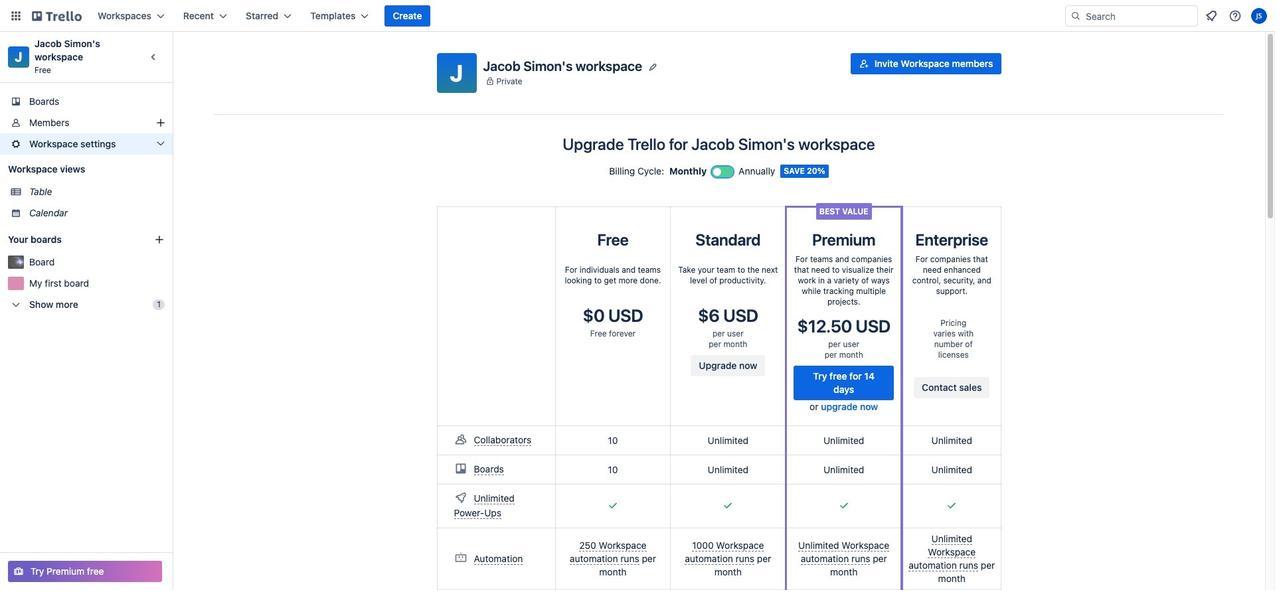 Task type: vqa. For each thing, say whether or not it's contained in the screenshot.
workspace navigation collapse icon
yes



Task type: locate. For each thing, give the bounding box(es) containing it.
search image
[[1071, 11, 1082, 21]]

primary element
[[0, 0, 1276, 32]]

back to home image
[[32, 5, 82, 27]]

add board image
[[154, 235, 165, 245]]



Task type: describe. For each thing, give the bounding box(es) containing it.
workspace navigation collapse icon image
[[145, 48, 163, 66]]

jacob simon (jacobsimon16) image
[[1252, 8, 1268, 24]]

open information menu image
[[1229, 9, 1242, 23]]

Search field
[[1082, 7, 1198, 25]]

your boards with 3 items element
[[8, 232, 134, 248]]

0 notifications image
[[1204, 8, 1220, 24]]



